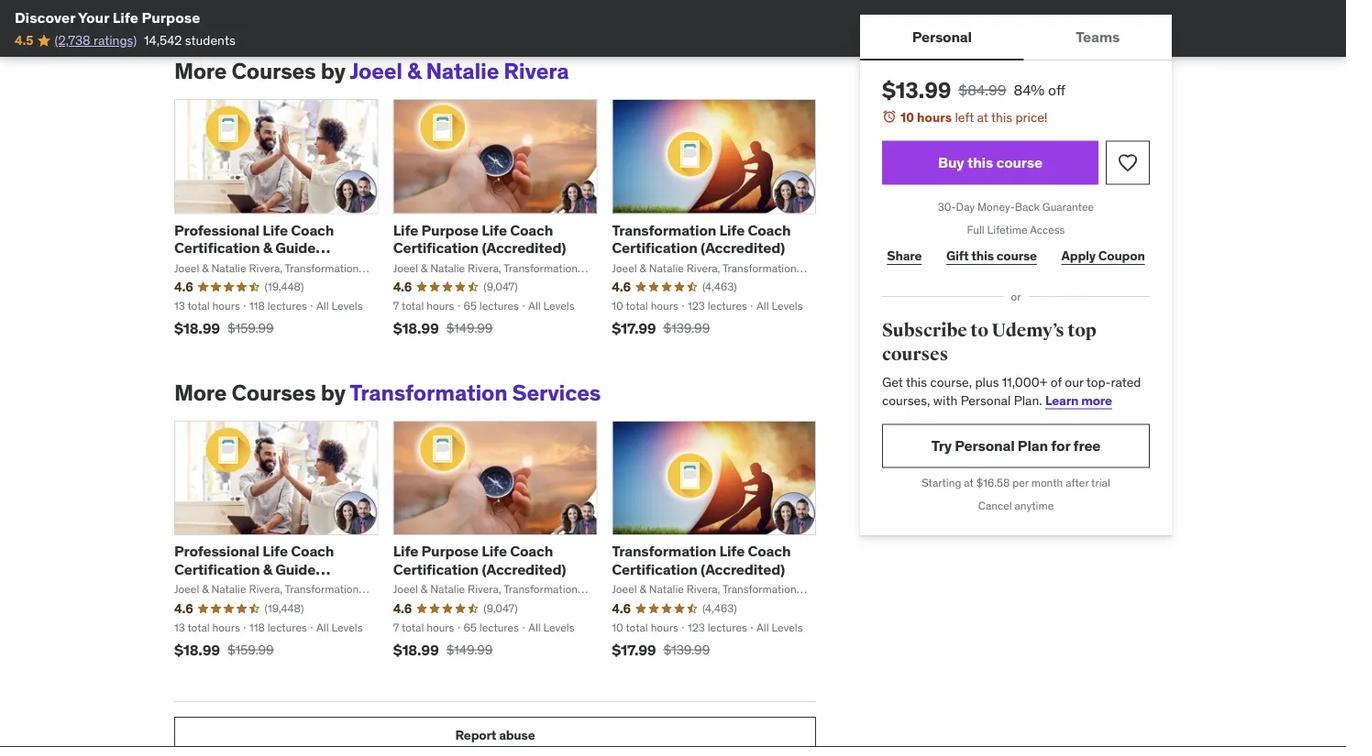 Task type: locate. For each thing, give the bounding box(es) containing it.
0 vertical spatial professional life coach certification & guide (accredited)
[[174, 221, 334, 275]]

2 9047 reviews element from the top
[[484, 601, 518, 617]]

life purpose life coach certification (accredited) link for &
[[393, 221, 566, 257]]

at right left
[[977, 109, 989, 125]]

1 vertical spatial 10 total hours
[[612, 621, 679, 635]]

2 10 total hours from the top
[[612, 621, 679, 635]]

1 vertical spatial guide
[[275, 560, 316, 579]]

total for & 9047 reviews element
[[402, 299, 424, 313]]

1 joeel & natalie rivera, transformation services from the top
[[174, 261, 359, 290]]

professional life coach certification & guide (accredited) link for more courses by joeel & natalie rivera
[[174, 221, 334, 275]]

1 vertical spatial 13 total hours
[[174, 621, 240, 635]]

0 vertical spatial $18.99 $159.99
[[174, 319, 274, 338]]

professional
[[174, 221, 260, 239], [174, 542, 260, 561]]

1 118 lectures from the top
[[250, 299, 307, 313]]

2 $18.99 $149.99 from the top
[[393, 641, 493, 660]]

professional life coach certification & guide (accredited) link for more courses by transformation services
[[174, 542, 334, 596]]

1 vertical spatial purpose
[[422, 221, 479, 239]]

0 vertical spatial joeel & natalie rivera, transformation services
[[174, 261, 359, 290]]

1 $159.99 from the top
[[228, 320, 274, 337]]

1 vertical spatial 118 lectures
[[250, 621, 307, 635]]

1 courses from the top
[[232, 57, 316, 85]]

hours for 4463 reviews "element" associated with more courses by transformation services
[[651, 621, 679, 635]]

course up "back"
[[997, 153, 1043, 172]]

this up courses,
[[906, 374, 928, 391]]

0 vertical spatial life purpose life coach certification (accredited) joeel & natalie rivera, transformation services
[[393, 221, 578, 290]]

65 lectures for services
[[464, 621, 519, 635]]

natalie
[[426, 57, 499, 85], [211, 261, 246, 275], [430, 261, 465, 275], [649, 261, 684, 275], [211, 583, 246, 597], [430, 583, 465, 597], [649, 583, 684, 597]]

2 19448 reviews element from the top
[[265, 601, 304, 617]]

try
[[932, 437, 952, 455]]

0 vertical spatial 13
[[174, 299, 185, 313]]

courses,
[[882, 392, 931, 409]]

course down lifetime
[[997, 247, 1037, 264]]

or
[[1011, 290, 1021, 304]]

1 (9,047) from the top
[[484, 280, 518, 294]]

2 by from the top
[[321, 379, 346, 407]]

1 118 from the top
[[250, 299, 265, 313]]

1 vertical spatial joeel & natalie rivera, transformation services
[[174, 583, 359, 612]]

students
[[185, 32, 236, 49]]

personal
[[913, 27, 972, 46], [961, 392, 1011, 409], [955, 437, 1015, 455]]

2 joeel & natalie rivera, transformation services from the top
[[174, 583, 359, 612]]

all
[[223, 2, 236, 18]]

$139.99 for transformation services
[[664, 642, 710, 659]]

for
[[1052, 437, 1071, 455]]

19448 reviews element
[[265, 279, 304, 295], [265, 601, 304, 617]]

4463 reviews element
[[703, 279, 737, 295], [703, 601, 737, 617]]

0 vertical spatial transformation life coach certification  (accredited) joeel & natalie rivera, transformation services
[[612, 221, 797, 290]]

1 vertical spatial 123 lectures
[[688, 621, 748, 635]]

2 course from the top
[[997, 247, 1037, 264]]

7 total hours
[[393, 299, 454, 313], [393, 621, 454, 635]]

1 $139.99 from the top
[[664, 320, 710, 337]]

118 lectures
[[250, 299, 307, 313], [250, 621, 307, 635]]

7 for transformation
[[393, 621, 399, 635]]

joeel & natalie rivera, transformation services for joeel & natalie rivera
[[174, 261, 359, 290]]

personal down plus
[[961, 392, 1011, 409]]

1 $18.99 $149.99 from the top
[[393, 319, 493, 338]]

2 $17.99 from the top
[[612, 641, 656, 660]]

13 total hours for more courses by transformation services
[[174, 621, 240, 635]]

1 horizontal spatial at
[[977, 109, 989, 125]]

levels
[[332, 299, 363, 313], [544, 299, 575, 313], [772, 299, 803, 313], [332, 621, 363, 635], [544, 621, 575, 635], [772, 621, 803, 635]]

0 vertical spatial professional
[[174, 221, 260, 239]]

month
[[1032, 476, 1064, 490]]

0 vertical spatial 118 lectures
[[250, 299, 307, 313]]

personal up $16.58 at the bottom right of the page
[[955, 437, 1015, 455]]

personal button
[[860, 15, 1024, 59]]

this right buy
[[968, 153, 994, 172]]

1 vertical spatial course
[[997, 247, 1037, 264]]

2 $159.99 from the top
[[228, 642, 274, 659]]

123
[[688, 299, 705, 313], [688, 621, 705, 635]]

9047 reviews element for services
[[484, 601, 518, 617]]

$17.99 $139.99 for more courses by joeel & natalie rivera
[[612, 319, 710, 338]]

0 vertical spatial 123
[[688, 299, 705, 313]]

13 total hours
[[174, 299, 240, 313], [174, 621, 240, 635]]

1 vertical spatial 7 total hours
[[393, 621, 454, 635]]

$18.99
[[174, 319, 220, 338], [393, 319, 439, 338], [174, 641, 220, 660], [393, 641, 439, 660]]

1 vertical spatial courses
[[232, 379, 316, 407]]

1 65 lectures from the top
[[464, 299, 519, 313]]

118
[[250, 299, 265, 313], [250, 621, 265, 635]]

7 for joeel
[[393, 299, 399, 313]]

$18.99 $149.99 for &
[[393, 319, 493, 338]]

1 professional from the top
[[174, 221, 260, 239]]

2 (4,463) from the top
[[703, 602, 737, 616]]

0 vertical spatial life purpose life coach certification (accredited) link
[[393, 221, 566, 257]]

2 123 from the top
[[688, 621, 705, 635]]

1 vertical spatial transformation life coach certification  (accredited) joeel & natalie rivera, transformation services
[[612, 542, 797, 612]]

0 vertical spatial guide
[[275, 238, 316, 257]]

transformation life coach certification  (accredited) joeel & natalie rivera, transformation services for more courses by transformation services
[[612, 542, 797, 612]]

total
[[187, 299, 210, 313], [402, 299, 424, 313], [626, 299, 648, 313], [187, 621, 210, 635], [402, 621, 424, 635], [626, 621, 648, 635]]

1 vertical spatial by
[[321, 379, 346, 407]]

1 10 total hours from the top
[[612, 299, 679, 313]]

0 vertical spatial 9047 reviews element
[[484, 279, 518, 295]]

$18.99 $149.99 up transformation services link
[[393, 319, 493, 338]]

2 life purpose life coach certification (accredited) link from the top
[[393, 542, 566, 579]]

123 for more courses by joeel & natalie rivera
[[688, 299, 705, 313]]

1 vertical spatial life purpose life coach certification (accredited) joeel & natalie rivera, transformation services
[[393, 542, 578, 612]]

1 vertical spatial 19448 reviews element
[[265, 601, 304, 617]]

1 vertical spatial (4,463)
[[703, 602, 737, 616]]

2 life purpose life coach certification (accredited) joeel & natalie rivera, transformation services from the top
[[393, 542, 578, 612]]

1 9047 reviews element from the top
[[484, 279, 518, 295]]

professional life coach certification & guide (accredited) link
[[174, 221, 334, 275], [174, 542, 334, 596]]

0 vertical spatial 19448 reviews element
[[265, 279, 304, 295]]

free
[[1074, 437, 1101, 455]]

$139.99 for joeel & natalie rivera
[[664, 320, 710, 337]]

transformation life coach certification  (accredited) link for joeel & natalie rivera
[[612, 221, 791, 257]]

65 for services
[[464, 621, 477, 635]]

10 total hours
[[612, 299, 679, 313], [612, 621, 679, 635]]

1 life purpose life coach certification (accredited) link from the top
[[393, 221, 566, 257]]

2 courses from the top
[[232, 379, 316, 407]]

2 118 from the top
[[250, 621, 265, 635]]

0 vertical spatial $17.99
[[612, 319, 656, 338]]

access
[[1030, 223, 1065, 237]]

$18.99 $149.99 up report
[[393, 641, 493, 660]]

2 professional life coach certification & guide (accredited) link from the top
[[174, 542, 334, 596]]

course inside 'gift this course' link
[[997, 247, 1037, 264]]

1 vertical spatial 123
[[688, 621, 705, 635]]

0 vertical spatial $159.99
[[228, 320, 274, 337]]

lectures
[[268, 299, 307, 313], [480, 299, 519, 313], [708, 299, 748, 313], [268, 621, 307, 635], [480, 621, 519, 635], [708, 621, 748, 635]]

2 vertical spatial 10
[[612, 621, 624, 635]]

10 for more courses by transformation services
[[612, 621, 624, 635]]

1 vertical spatial professional life coach certification & guide (accredited) link
[[174, 542, 334, 596]]

this inside the buy this course button
[[968, 153, 994, 172]]

2 13 from the top
[[174, 621, 185, 635]]

try personal plan for free
[[932, 437, 1101, 455]]

1 $17.99 $139.99 from the top
[[612, 319, 710, 338]]

0 horizontal spatial at
[[964, 476, 974, 490]]

2 vertical spatial purpose
[[422, 542, 479, 561]]

transformation life coach certification  (accredited) joeel & natalie rivera, transformation services
[[612, 221, 797, 290], [612, 542, 797, 612]]

1 vertical spatial $17.99 $139.99
[[612, 641, 710, 660]]

0 vertical spatial 7 total hours
[[393, 299, 454, 313]]

1 vertical spatial more
[[174, 379, 227, 407]]

this right gift
[[972, 247, 994, 264]]

1 guide from the top
[[275, 238, 316, 257]]

0 vertical spatial $139.99
[[664, 320, 710, 337]]

1 19448 reviews element from the top
[[265, 279, 304, 295]]

0 vertical spatial 118
[[250, 299, 265, 313]]

guide for transformation services
[[275, 560, 316, 579]]

course for gift this course
[[997, 247, 1037, 264]]

$18.99 $159.99 for more courses by transformation services
[[174, 641, 274, 660]]

all
[[317, 299, 329, 313], [529, 299, 541, 313], [757, 299, 769, 313], [317, 621, 329, 635], [529, 621, 541, 635], [757, 621, 769, 635]]

1 vertical spatial 13
[[174, 621, 185, 635]]

professional life coach certification & guide (accredited)
[[174, 221, 334, 275], [174, 542, 334, 596]]

14,542
[[144, 32, 182, 49]]

10 hours left at this price!
[[901, 109, 1048, 125]]

2 vertical spatial personal
[[955, 437, 1015, 455]]

(19,448)
[[265, 280, 304, 294], [265, 602, 304, 616]]

certification
[[174, 238, 260, 257], [393, 238, 479, 257], [612, 238, 698, 257], [174, 560, 260, 579], [393, 560, 479, 579], [612, 560, 698, 579]]

(accredited)
[[482, 238, 566, 257], [701, 238, 785, 257], [174, 256, 259, 275], [482, 560, 566, 579], [701, 560, 785, 579], [174, 578, 259, 596]]

2 $139.99 from the top
[[664, 642, 710, 659]]

1 $149.99 from the top
[[446, 320, 493, 337]]

0 vertical spatial courses
[[232, 57, 316, 85]]

lifetime
[[988, 223, 1028, 237]]

2 4463 reviews element from the top
[[703, 601, 737, 617]]

1 65 from the top
[[464, 299, 477, 313]]

2 (9,047) from the top
[[484, 602, 518, 616]]

0 vertical spatial 65
[[464, 299, 477, 313]]

1 123 from the top
[[688, 299, 705, 313]]

transformation life coach certification  (accredited) joeel & natalie rivera, transformation services for more courses by joeel & natalie rivera
[[612, 221, 797, 290]]

by for transformation
[[321, 379, 346, 407]]

1 vertical spatial 4463 reviews element
[[703, 601, 737, 617]]

4.6 for life purpose life coach certification (accredited) link associated with services
[[393, 600, 412, 617]]

try personal plan for free link
[[882, 424, 1150, 468]]

courses for joeel
[[232, 57, 316, 85]]

0 vertical spatial (4,463)
[[703, 280, 737, 294]]

0 vertical spatial 123 lectures
[[688, 299, 748, 313]]

0 vertical spatial 10 total hours
[[612, 299, 679, 313]]

(2,738 ratings)
[[55, 32, 137, 49]]

anytime
[[1015, 499, 1054, 513]]

0 vertical spatial 4463 reviews element
[[703, 279, 737, 295]]

$17.99 $139.99
[[612, 319, 710, 338], [612, 641, 710, 660]]

10 total hours for joeel & natalie rivera
[[612, 299, 679, 313]]

1 more from the top
[[174, 57, 227, 85]]

joeel
[[350, 57, 403, 85], [174, 261, 199, 275], [393, 261, 418, 275], [612, 261, 637, 275], [174, 583, 199, 597], [393, 583, 418, 597], [612, 583, 637, 597]]

1 transformation life coach certification  (accredited) joeel & natalie rivera, transformation services from the top
[[612, 221, 797, 290]]

top-
[[1087, 374, 1111, 391]]

this inside 'gift this course' link
[[972, 247, 994, 264]]

plan.
[[1014, 392, 1043, 409]]

life purpose life coach certification (accredited) joeel & natalie rivera, transformation services for &
[[393, 221, 578, 290]]

65 lectures for &
[[464, 299, 519, 313]]

1 7 total hours from the top
[[393, 299, 454, 313]]

1 vertical spatial $18.99 $159.99
[[174, 641, 274, 660]]

alarm image
[[882, 109, 897, 124]]

2 13 total hours from the top
[[174, 621, 240, 635]]

1 by from the top
[[321, 57, 346, 85]]

hours for joeel's 19448 reviews element
[[212, 299, 240, 313]]

at
[[977, 109, 989, 125], [964, 476, 974, 490]]

2 professional life coach certification & guide (accredited) from the top
[[174, 542, 334, 596]]

0 vertical spatial by
[[321, 57, 346, 85]]

apply coupon button
[[1057, 238, 1150, 274]]

course inside the buy this course button
[[997, 153, 1043, 172]]

0 vertical spatial 65 lectures
[[464, 299, 519, 313]]

(4,463)
[[703, 280, 737, 294], [703, 602, 737, 616]]

4463 reviews element for more courses by joeel & natalie rivera
[[703, 279, 737, 295]]

$18.99 $159.99
[[174, 319, 274, 338], [174, 641, 274, 660]]

$17.99 for joeel & natalie rivera
[[612, 319, 656, 338]]

1 vertical spatial (9,047)
[[484, 602, 518, 616]]

1 transformation life coach certification  (accredited) link from the top
[[612, 221, 791, 257]]

1 vertical spatial 10
[[612, 299, 624, 313]]

all levels for 4463 reviews "element" associated with more courses by transformation services
[[757, 621, 803, 635]]

$149.99
[[446, 320, 493, 337], [446, 642, 493, 659]]

share button
[[882, 238, 927, 274]]

0 vertical spatial $18.99 $149.99
[[393, 319, 493, 338]]

0 vertical spatial purpose
[[142, 8, 200, 27]]

1 vertical spatial $17.99
[[612, 641, 656, 660]]

1 vertical spatial 65
[[464, 621, 477, 635]]

1 vertical spatial personal
[[961, 392, 1011, 409]]

1 vertical spatial 65 lectures
[[464, 621, 519, 635]]

1 vertical spatial $159.99
[[228, 642, 274, 659]]

2 transformation life coach certification  (accredited) joeel & natalie rivera, transformation services from the top
[[612, 542, 797, 612]]

1 13 from the top
[[174, 299, 185, 313]]

4.6 for joeel & natalie rivera transformation life coach certification  (accredited) "link"
[[612, 279, 631, 295]]

discover your life purpose
[[15, 8, 200, 27]]

0 vertical spatial $17.99 $139.99
[[612, 319, 710, 338]]

1 7 from the top
[[393, 299, 399, 313]]

$149.99 up transformation services link
[[446, 320, 493, 337]]

4.5
[[15, 32, 33, 49]]

30-
[[938, 200, 956, 214]]

1 4463 reviews element from the top
[[703, 279, 737, 295]]

0 vertical spatial course
[[997, 153, 1043, 172]]

$149.99 up report
[[446, 642, 493, 659]]

123 for more courses by transformation services
[[688, 621, 705, 635]]

0 vertical spatial more
[[174, 57, 227, 85]]

10
[[901, 109, 915, 125], [612, 299, 624, 313], [612, 621, 624, 635]]

118 for more courses by transformation services
[[250, 621, 265, 635]]

7 total hours for transformation
[[393, 621, 454, 635]]

4.6
[[174, 279, 193, 295], [393, 279, 412, 295], [612, 279, 631, 295], [174, 600, 193, 617], [393, 600, 412, 617], [612, 600, 631, 617]]

2 professional from the top
[[174, 542, 260, 561]]

118 lectures for joeel
[[250, 299, 307, 313]]

1 $18.99 $159.99 from the top
[[174, 319, 274, 338]]

2 123 lectures from the top
[[688, 621, 748, 635]]

transformation life coach certification  (accredited) link
[[612, 221, 791, 257], [612, 542, 791, 579]]

&
[[407, 57, 421, 85], [263, 238, 272, 257], [202, 261, 209, 275], [421, 261, 428, 275], [640, 261, 647, 275], [263, 560, 272, 579], [202, 583, 209, 597], [421, 583, 428, 597], [640, 583, 647, 597]]

life
[[112, 8, 139, 27], [263, 221, 288, 239], [393, 221, 419, 239], [482, 221, 507, 239], [720, 221, 745, 239], [263, 542, 288, 561], [393, 542, 419, 561], [482, 542, 507, 561], [720, 542, 745, 561]]

services
[[174, 276, 216, 290], [393, 276, 435, 290], [612, 276, 654, 290], [512, 379, 601, 407], [174, 598, 216, 612], [393, 598, 435, 612], [612, 598, 654, 612]]

2 (19,448) from the top
[[265, 602, 304, 616]]

2 65 from the top
[[464, 621, 477, 635]]

1 vertical spatial 118
[[250, 621, 265, 635]]

65 lectures
[[464, 299, 519, 313], [464, 621, 519, 635]]

0 vertical spatial 7
[[393, 299, 399, 313]]

$13.99 $84.99 84% off
[[882, 76, 1066, 104]]

2 118 lectures from the top
[[250, 621, 307, 635]]

1 vertical spatial $149.99
[[446, 642, 493, 659]]

$17.99
[[612, 319, 656, 338], [612, 641, 656, 660]]

0 vertical spatial personal
[[913, 27, 972, 46]]

1 123 lectures from the top
[[688, 299, 748, 313]]

2 more from the top
[[174, 379, 227, 407]]

11,000+
[[1003, 374, 1048, 391]]

all levels
[[317, 299, 363, 313], [529, 299, 575, 313], [757, 299, 803, 313], [317, 621, 363, 635], [529, 621, 575, 635], [757, 621, 803, 635]]

2 $149.99 from the top
[[446, 642, 493, 659]]

2 65 lectures from the top
[[464, 621, 519, 635]]

2 $17.99 $139.99 from the top
[[612, 641, 710, 660]]

1 vertical spatial life purpose life coach certification (accredited) link
[[393, 542, 566, 579]]

1 (4,463) from the top
[[703, 280, 737, 294]]

2 transformation life coach certification  (accredited) link from the top
[[612, 542, 791, 579]]

1 $17.99 from the top
[[612, 319, 656, 338]]

show
[[186, 2, 220, 18]]

0 vertical spatial 13 total hours
[[174, 299, 240, 313]]

1 course from the top
[[997, 153, 1043, 172]]

this for gift
[[972, 247, 994, 264]]

1 vertical spatial 9047 reviews element
[[484, 601, 518, 617]]

1 professional life coach certification & guide (accredited) from the top
[[174, 221, 334, 275]]

personal up $13.99
[[913, 27, 972, 46]]

1 vertical spatial (19,448)
[[265, 602, 304, 616]]

this for buy
[[968, 153, 994, 172]]

tab list
[[860, 15, 1172, 61]]

tab list containing personal
[[860, 15, 1172, 61]]

professional life coach certification & guide (accredited) for more courses by joeel & natalie rivera
[[174, 221, 334, 275]]

(9,047)
[[484, 280, 518, 294], [484, 602, 518, 616]]

2 $18.99 $159.99 from the top
[[174, 641, 274, 660]]

joeel & natalie rivera, transformation services
[[174, 261, 359, 290], [174, 583, 359, 612]]

1 vertical spatial professional
[[174, 542, 260, 561]]

1 vertical spatial at
[[964, 476, 974, 490]]

1 professional life coach certification & guide (accredited) link from the top
[[174, 221, 334, 275]]

1 vertical spatial $139.99
[[664, 642, 710, 659]]

1 13 total hours from the top
[[174, 299, 240, 313]]

hours for services 9047 reviews element
[[427, 621, 454, 635]]

this inside get this course, plus 11,000+ of our top-rated courses, with personal plan.
[[906, 374, 928, 391]]

2 guide from the top
[[275, 560, 316, 579]]

all levels for 19448 reviews element corresponding to transformation
[[317, 621, 363, 635]]

1 vertical spatial 7
[[393, 621, 399, 635]]

0 vertical spatial $149.99
[[446, 320, 493, 337]]

0 vertical spatial professional life coach certification & guide (accredited) link
[[174, 221, 334, 275]]

9047 reviews element
[[484, 279, 518, 295], [484, 601, 518, 617]]

1 vertical spatial transformation life coach certification  (accredited) link
[[612, 542, 791, 579]]

subscribe to udemy's top courses
[[882, 320, 1097, 366]]

more
[[174, 57, 227, 85], [174, 379, 227, 407]]

2 7 total hours from the top
[[393, 621, 454, 635]]

guide for joeel & natalie rivera
[[275, 238, 316, 257]]

0 vertical spatial (19,448)
[[265, 280, 304, 294]]

2 7 from the top
[[393, 621, 399, 635]]

1 vertical spatial $18.99 $149.99
[[393, 641, 493, 660]]

at left $16.58 at the bottom right of the page
[[964, 476, 974, 490]]

0 vertical spatial (9,047)
[[484, 280, 518, 294]]

guide
[[275, 238, 316, 257], [275, 560, 316, 579]]

hours for & 9047 reviews element
[[427, 299, 454, 313]]

1 life purpose life coach certification (accredited) joeel & natalie rivera, transformation services from the top
[[393, 221, 578, 290]]

1 (19,448) from the top
[[265, 280, 304, 294]]

1 vertical spatial professional life coach certification & guide (accredited)
[[174, 542, 334, 596]]

0 vertical spatial transformation life coach certification  (accredited) link
[[612, 221, 791, 257]]

hours for 19448 reviews element corresponding to transformation
[[212, 621, 240, 635]]

19448 reviews element for joeel
[[265, 279, 304, 295]]

hours for 4463 reviews "element" related to more courses by joeel & natalie rivera
[[651, 299, 679, 313]]

joeel & natalie rivera, transformation services for transformation services
[[174, 583, 359, 612]]

123 lectures for joeel & natalie rivera
[[688, 299, 748, 313]]

get this course, plus 11,000+ of our top-rated courses, with personal plan.
[[882, 374, 1142, 409]]



Task type: describe. For each thing, give the bounding box(es) containing it.
13 for more courses by transformation services
[[174, 621, 185, 635]]

$17.99 $139.99 for more courses by transformation services
[[612, 641, 710, 660]]

left
[[955, 109, 974, 125]]

gift this course link
[[942, 238, 1042, 274]]

4.6 for more courses by joeel & natalie rivera professional life coach certification & guide (accredited) link
[[174, 279, 193, 295]]

buy
[[938, 153, 965, 172]]

$159.99 for more courses by joeel & natalie rivera
[[228, 320, 274, 337]]

off
[[1049, 80, 1066, 99]]

professional life coach certification & guide (accredited) for more courses by transformation services
[[174, 542, 334, 596]]

4.6 for life purpose life coach certification (accredited) link corresponding to &
[[393, 279, 412, 295]]

all levels for 4463 reviews "element" related to more courses by joeel & natalie rivera
[[757, 299, 803, 313]]

4463 reviews element for more courses by transformation services
[[703, 601, 737, 617]]

gift this course
[[947, 247, 1037, 264]]

19448 reviews element for transformation
[[265, 601, 304, 617]]

professional for more courses by transformation services
[[174, 542, 260, 561]]

per
[[1013, 476, 1029, 490]]

118 for more courses by joeel & natalie rivera
[[250, 299, 265, 313]]

13 total hours for more courses by joeel & natalie rivera
[[174, 299, 240, 313]]

more courses by joeel & natalie rivera
[[174, 57, 569, 85]]

7 total hours for joeel
[[393, 299, 454, 313]]

back
[[1015, 200, 1040, 214]]

purpose for more courses by transformation services
[[422, 542, 479, 561]]

day
[[956, 200, 975, 214]]

30-day money-back guarantee full lifetime access
[[938, 200, 1095, 237]]

plan
[[1018, 437, 1048, 455]]

share
[[887, 247, 922, 264]]

at inside starting at $16.58 per month after trial cancel anytime
[[964, 476, 974, 490]]

total for 4463 reviews "element" associated with more courses by transformation services
[[626, 621, 648, 635]]

more
[[1082, 392, 1113, 409]]

teams
[[1076, 27, 1120, 46]]

after
[[1066, 476, 1089, 490]]

life purpose life coach certification (accredited) joeel & natalie rivera, transformation services for services
[[393, 542, 578, 612]]

$159.99 for more courses by transformation services
[[228, 642, 274, 659]]

trial
[[1092, 476, 1111, 490]]

more for more courses by joeel & natalie rivera
[[174, 57, 227, 85]]

joeel & natalie rivera link
[[350, 57, 569, 85]]

report abuse button
[[174, 717, 816, 748]]

courses
[[882, 343, 949, 366]]

cancel
[[979, 499, 1012, 513]]

course,
[[931, 374, 972, 391]]

total for joeel's 19448 reviews element
[[187, 299, 210, 313]]

subscribe
[[882, 320, 968, 342]]

this left price!
[[992, 109, 1013, 125]]

learn more
[[1046, 392, 1113, 409]]

(9,047) for services
[[484, 602, 518, 616]]

your
[[78, 8, 109, 27]]

apply
[[1062, 247, 1096, 264]]

personal inside get this course, plus 11,000+ of our top-rated courses, with personal plan.
[[961, 392, 1011, 409]]

$149.99 for services
[[446, 642, 493, 659]]

reviews
[[239, 2, 285, 18]]

10 for more courses by joeel & natalie rivera
[[612, 299, 624, 313]]

more courses by transformation services
[[174, 379, 601, 407]]

$84.99
[[959, 80, 1007, 99]]

10 total hours for transformation services
[[612, 621, 679, 635]]

all levels for joeel's 19448 reviews element
[[317, 299, 363, 313]]

(4,463) for transformation services
[[703, 602, 737, 616]]

apply coupon
[[1062, 247, 1145, 264]]

(2,738
[[55, 32, 90, 49]]

123 lectures for transformation services
[[688, 621, 748, 635]]

0 vertical spatial at
[[977, 109, 989, 125]]

report
[[455, 727, 496, 744]]

discover
[[15, 8, 75, 27]]

total for 19448 reviews element corresponding to transformation
[[187, 621, 210, 635]]

courses for transformation
[[232, 379, 316, 407]]

by for joeel
[[321, 57, 346, 85]]

transformation life coach certification  (accredited) link for transformation services
[[612, 542, 791, 579]]

13 for more courses by joeel & natalie rivera
[[174, 299, 185, 313]]

money-
[[978, 200, 1015, 214]]

$18.99 $159.99 for more courses by joeel & natalie rivera
[[174, 319, 274, 338]]

gift
[[947, 247, 969, 264]]

our
[[1065, 374, 1084, 391]]

$18.99 $149.99 for services
[[393, 641, 493, 660]]

rivera
[[504, 57, 569, 85]]

udemy's
[[992, 320, 1065, 342]]

plus
[[976, 374, 999, 391]]

transformation services link
[[350, 379, 601, 407]]

coupon
[[1099, 247, 1145, 264]]

price!
[[1016, 109, 1048, 125]]

report abuse
[[455, 727, 535, 744]]

$17.99 for transformation services
[[612, 641, 656, 660]]

(4,463) for joeel & natalie rivera
[[703, 280, 737, 294]]

with
[[934, 392, 958, 409]]

118 lectures for transformation
[[250, 621, 307, 635]]

professional for more courses by joeel & natalie rivera
[[174, 221, 260, 239]]

more for more courses by transformation services
[[174, 379, 227, 407]]

wishlist image
[[1117, 152, 1139, 174]]

$149.99 for &
[[446, 320, 493, 337]]

course for buy this course
[[997, 153, 1043, 172]]

(9,047) for &
[[484, 280, 518, 294]]

abuse
[[499, 727, 535, 744]]

top
[[1068, 320, 1097, 342]]

buy this course
[[938, 153, 1043, 172]]

total for services 9047 reviews element
[[402, 621, 424, 635]]

$13.99
[[882, 76, 952, 104]]

9047 reviews element for &
[[484, 279, 518, 295]]

4.6 for more courses by transformation services's professional life coach certification & guide (accredited) link
[[174, 600, 193, 617]]

65 for &
[[464, 299, 477, 313]]

starting
[[922, 476, 962, 490]]

get
[[882, 374, 903, 391]]

total for 4463 reviews "element" related to more courses by joeel & natalie rivera
[[626, 299, 648, 313]]

full
[[967, 223, 985, 237]]

14,542 students
[[144, 32, 236, 49]]

84%
[[1014, 80, 1045, 99]]

(19,448) for joeel & natalie rivera
[[265, 280, 304, 294]]

$16.58
[[977, 476, 1010, 490]]

learn more link
[[1046, 392, 1113, 409]]

teams button
[[1024, 15, 1172, 59]]

of
[[1051, 374, 1062, 391]]

rated
[[1111, 374, 1142, 391]]

starting at $16.58 per month after trial cancel anytime
[[922, 476, 1111, 513]]

(19,448) for transformation services
[[265, 602, 304, 616]]

4.6 for transformation services transformation life coach certification  (accredited) "link"
[[612, 600, 631, 617]]

this for get
[[906, 374, 928, 391]]

ratings)
[[94, 32, 137, 49]]

to
[[971, 320, 989, 342]]

learn
[[1046, 392, 1079, 409]]

personal inside button
[[913, 27, 972, 46]]

show all reviews button
[[174, 0, 297, 29]]

guarantee
[[1043, 200, 1095, 214]]

life purpose life coach certification (accredited) link for services
[[393, 542, 566, 579]]

buy this course button
[[882, 141, 1099, 185]]

0 vertical spatial 10
[[901, 109, 915, 125]]

show all reviews
[[186, 2, 285, 18]]

purpose for more courses by joeel & natalie rivera
[[422, 221, 479, 239]]



Task type: vqa. For each thing, say whether or not it's contained in the screenshot.


